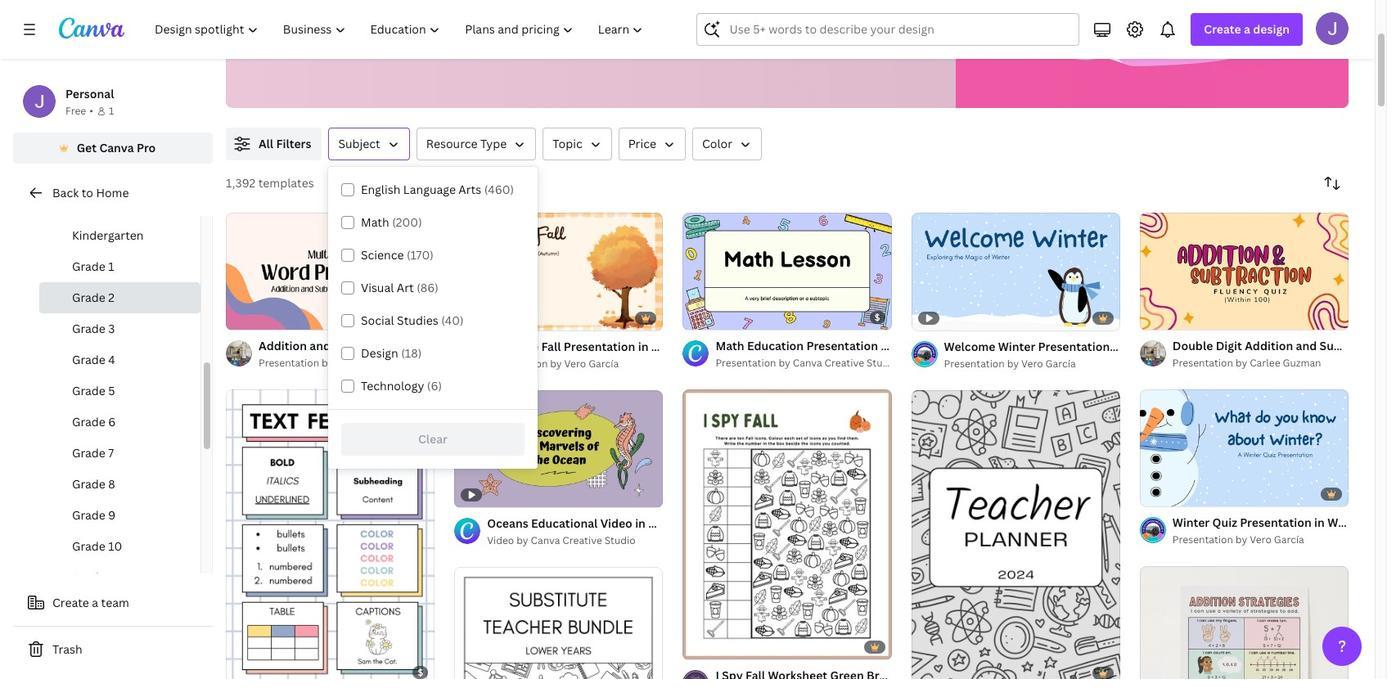 Task type: locate. For each thing, give the bounding box(es) containing it.
1 vertical spatial canva
[[793, 356, 822, 370]]

2 horizontal spatial vero
[[1250, 533, 1272, 547]]

a left design
[[1244, 21, 1251, 37]]

in inside oceans educational video in violet green neat collage style video by canva creative studio
[[635, 516, 646, 531]]

grade for grade 9
[[72, 507, 106, 523]]

create left design
[[1204, 21, 1241, 37]]

1 inside 1 of 14 link
[[694, 310, 699, 322]]

grade 8
[[72, 476, 115, 492]]

canva
[[99, 140, 134, 156], [793, 356, 822, 370], [531, 534, 560, 548]]

grade inside 'link'
[[72, 570, 106, 585]]

2 guzman from the left
[[1283, 356, 1322, 370]]

grade 6 link
[[39, 407, 201, 438]]

presentation
[[259, 356, 319, 370], [716, 356, 776, 370], [1173, 356, 1233, 370], [487, 356, 548, 370], [944, 356, 1005, 370], [1240, 515, 1312, 530], [1173, 533, 1233, 547]]

1 horizontal spatial vero
[[1021, 356, 1043, 370]]

garcía inside the winter quiz presentation in white and b presentation by vero garcía
[[1274, 533, 1305, 547]]

0 vertical spatial creative
[[825, 356, 864, 370]]

1 horizontal spatial create
[[1204, 21, 1241, 37]]

create a team button
[[13, 587, 213, 620]]

1 horizontal spatial 10
[[256, 311, 266, 323]]

clear button
[[341, 423, 525, 456]]

create a design button
[[1191, 13, 1303, 46]]

0 vertical spatial studio
[[867, 356, 898, 370]]

winter quiz presentation in white and blue illustrative style image
[[1140, 389, 1349, 507]]

1 vertical spatial 10
[[108, 539, 122, 554]]

0 vertical spatial canva
[[99, 140, 134, 156]]

1 horizontal spatial studio
[[867, 356, 898, 370]]

1 grade from the top
[[72, 259, 106, 274]]

social studies (40)
[[361, 313, 464, 328]]

grade 5
[[72, 383, 115, 399]]

2 presentation by carlee guzman from the left
[[1173, 356, 1322, 370]]

1 vertical spatial a
[[92, 595, 98, 611]]

a left team
[[92, 595, 98, 611]]

video down oceans on the left bottom
[[487, 534, 514, 548]]

3 grade from the top
[[72, 321, 106, 336]]

1 vertical spatial studio
[[605, 534, 636, 548]]

6 grade from the top
[[72, 414, 106, 430]]

visual
[[361, 280, 394, 295]]

0 horizontal spatial vero
[[564, 356, 586, 370]]

grade left 8
[[72, 476, 106, 492]]

1 horizontal spatial a
[[1244, 21, 1251, 37]]

carlee
[[336, 356, 367, 370], [1250, 356, 1281, 370]]

pastel simple math addition strategies poster image
[[1140, 566, 1349, 679]]

(40)
[[441, 313, 464, 328]]

text features english poster in colorful grid style image
[[226, 390, 435, 679]]

black white lower years relief substitute teacher bundle worksheets image
[[454, 567, 663, 679]]

pre-
[[72, 196, 95, 212]]

0 vertical spatial 10
[[256, 311, 266, 323]]

1 of 10
[[237, 311, 266, 323]]

grade 10 link
[[39, 531, 201, 562]]

1 horizontal spatial guzman
[[1283, 356, 1322, 370]]

grade left 6
[[72, 414, 106, 430]]

1 of 20 link
[[1140, 389, 1349, 507]]

0 horizontal spatial canva
[[99, 140, 134, 156]]

all filters
[[259, 136, 311, 151]]

1 carlee from the left
[[336, 356, 367, 370]]

1 vertical spatial create
[[52, 595, 89, 611]]

vero
[[564, 356, 586, 370], [1021, 356, 1043, 370], [1250, 533, 1272, 547]]

grade down grade 9
[[72, 539, 106, 554]]

in left violet
[[635, 516, 646, 531]]

studio inside oceans educational video in violet green neat collage style video by canva creative studio
[[605, 534, 636, 548]]

presentation by carlee guzman for 1 of 10
[[259, 356, 407, 370]]

0 horizontal spatial presentation by carlee guzman link
[[259, 355, 435, 372]]

by
[[322, 356, 334, 370], [779, 356, 791, 370], [1236, 356, 1248, 370], [550, 356, 562, 370], [1007, 356, 1019, 370], [1236, 533, 1248, 547], [517, 534, 528, 548]]

presentation by carlee guzman link for 1 of 10
[[259, 355, 435, 372]]

grade 8 link
[[39, 469, 201, 500]]

7 grade from the top
[[72, 445, 106, 461]]

create down grade 11
[[52, 595, 89, 611]]

grade left 7 on the left of page
[[72, 445, 106, 461]]

grade for grade 4
[[72, 352, 106, 368]]

$ for guzman
[[418, 311, 423, 323]]

in
[[1315, 515, 1325, 530], [635, 516, 646, 531]]

1 for 1 of 10
[[237, 311, 242, 323]]

2 horizontal spatial presentation by vero garcía link
[[1173, 532, 1349, 548]]

1 horizontal spatial presentation by carlee guzman link
[[1173, 355, 1349, 372]]

11 grade from the top
[[72, 570, 106, 585]]

1 presentation by carlee guzman from the left
[[259, 356, 407, 370]]

0 horizontal spatial guzman
[[369, 356, 407, 370]]

art
[[397, 280, 414, 295]]

•
[[89, 104, 93, 118]]

grade up create a team
[[72, 570, 106, 585]]

2 carlee from the left
[[1250, 356, 1281, 370]]

trash
[[52, 642, 82, 657]]

Sort by button
[[1316, 167, 1349, 200]]

studio
[[867, 356, 898, 370], [605, 534, 636, 548]]

create inside button
[[52, 595, 89, 611]]

resource type
[[426, 136, 507, 151]]

creative
[[825, 356, 864, 370], [563, 534, 602, 548]]

2 horizontal spatial garcía
[[1274, 533, 1305, 547]]

grade 7 link
[[39, 438, 201, 469]]

create
[[1204, 21, 1241, 37], [52, 595, 89, 611]]

1 presentation by carlee guzman link from the left
[[259, 355, 435, 372]]

1 for 1
[[109, 104, 114, 118]]

1 vertical spatial video
[[487, 534, 514, 548]]

grade left 3
[[72, 321, 106, 336]]

double digit addition and subtraction math fluency quiz presentation colorful and bold groovy style image
[[1140, 213, 1349, 330]]

presentation by vero garcía link
[[487, 356, 663, 372], [944, 356, 1120, 372], [1173, 532, 1349, 548]]

grade 1
[[72, 259, 114, 274]]

arts
[[459, 182, 482, 197]]

of
[[701, 310, 710, 322], [1158, 310, 1167, 322], [244, 311, 253, 323], [1158, 487, 1167, 499], [930, 666, 939, 678]]

carlee for 10
[[336, 356, 367, 370]]

2 horizontal spatial canva
[[793, 356, 822, 370]]

collage
[[750, 516, 792, 531]]

1 for 1 of 14
[[694, 310, 699, 322]]

0 horizontal spatial studio
[[605, 534, 636, 548]]

0 vertical spatial a
[[1244, 21, 1251, 37]]

0 horizontal spatial carlee
[[336, 356, 367, 370]]

1 inside 1 of 25 link
[[923, 666, 928, 678]]

of for 25
[[930, 666, 939, 678]]

by inside the winter quiz presentation in white and b presentation by vero garcía
[[1236, 533, 1248, 547]]

0 horizontal spatial create
[[52, 595, 89, 611]]

1 inside 1 of 13 link
[[1151, 310, 1156, 322]]

0 horizontal spatial 10
[[108, 539, 122, 554]]

topic button
[[543, 128, 612, 160]]

in inside the winter quiz presentation in white and b presentation by vero garcía
[[1315, 515, 1325, 530]]

kindergarten link
[[39, 220, 201, 251]]

grade 7
[[72, 445, 114, 461]]

guzman
[[369, 356, 407, 370], [1283, 356, 1322, 370]]

presentation by carlee guzman
[[259, 356, 407, 370], [1173, 356, 1322, 370]]

of inside 'link'
[[1158, 487, 1167, 499]]

Search search field
[[730, 14, 1069, 45]]

create inside 'dropdown button'
[[1204, 21, 1241, 37]]

a inside 'dropdown button'
[[1244, 21, 1251, 37]]

grade 11
[[72, 570, 121, 585]]

10
[[256, 311, 266, 323], [108, 539, 122, 554]]

quiz
[[1213, 515, 1237, 530]]

in for white
[[1315, 515, 1325, 530]]

9 grade from the top
[[72, 507, 106, 523]]

grade for grade 6
[[72, 414, 106, 430]]

garcía
[[589, 356, 619, 370], [1046, 356, 1076, 370], [1274, 533, 1305, 547]]

creative inside 'link'
[[825, 356, 864, 370]]

video by canva creative studio link
[[487, 533, 663, 549]]

0 horizontal spatial presentation by vero garcía link
[[487, 356, 663, 372]]

carlee for 13
[[1250, 356, 1281, 370]]

grade left '9'
[[72, 507, 106, 523]]

1 horizontal spatial presentation by carlee guzman
[[1173, 356, 1322, 370]]

0 vertical spatial create
[[1204, 21, 1241, 37]]

grade 6
[[72, 414, 116, 430]]

8 grade from the top
[[72, 476, 106, 492]]

9
[[108, 507, 116, 523]]

1 of 14 link
[[683, 213, 892, 330]]

None search field
[[697, 13, 1080, 46]]

presentation by carlee guzman link
[[259, 355, 435, 372], [1173, 355, 1349, 372]]

0 horizontal spatial creative
[[563, 534, 602, 548]]

1 of 25 link
[[911, 390, 1120, 679]]

of for 10
[[244, 311, 253, 323]]

grade 2
[[72, 290, 115, 305]]

1 horizontal spatial video
[[601, 516, 633, 531]]

4 grade from the top
[[72, 352, 106, 368]]

2 grade from the top
[[72, 290, 106, 305]]

video up video by canva creative studio link
[[601, 516, 633, 531]]

0 horizontal spatial presentation by carlee guzman
[[259, 356, 407, 370]]

grade for grade 11
[[72, 570, 106, 585]]

by inside 'link'
[[779, 356, 791, 370]]

a
[[1244, 21, 1251, 37], [92, 595, 98, 611]]

grade
[[72, 259, 106, 274], [72, 290, 106, 305], [72, 321, 106, 336], [72, 352, 106, 368], [72, 383, 106, 399], [72, 414, 106, 430], [72, 445, 106, 461], [72, 476, 106, 492], [72, 507, 106, 523], [72, 539, 106, 554], [72, 570, 106, 585]]

2 presentation by carlee guzman link from the left
[[1173, 355, 1349, 372]]

addition and subtraction word problems math presentation orange in pink and purple groovy style image
[[226, 213, 435, 330]]

1 of 14
[[694, 310, 723, 322]]

grade up grade 2
[[72, 259, 106, 274]]

all
[[259, 136, 273, 151]]

1 guzman from the left
[[369, 356, 407, 370]]

a inside button
[[92, 595, 98, 611]]

1 horizontal spatial in
[[1315, 515, 1325, 530]]

1 inside 1 of 10 link
[[237, 311, 242, 323]]

visual art (86)
[[361, 280, 438, 295]]

grade left '2' in the left top of the page
[[72, 290, 106, 305]]

back to home link
[[13, 177, 213, 210]]

10 grade from the top
[[72, 539, 106, 554]]

studio inside 'link'
[[867, 356, 898, 370]]

social
[[361, 313, 394, 328]]

1 horizontal spatial presentation by vero garcía
[[944, 356, 1076, 370]]

grade 4
[[72, 352, 115, 368]]

winter quiz presentation in white and b presentation by vero garcía
[[1173, 515, 1387, 547]]

0 horizontal spatial in
[[635, 516, 646, 531]]

creative inside oceans educational video in violet green neat collage style video by canva creative studio
[[563, 534, 602, 548]]

vero inside the winter quiz presentation in white and b presentation by vero garcía
[[1250, 533, 1272, 547]]

of for 20
[[1158, 487, 1167, 499]]

0 horizontal spatial a
[[92, 595, 98, 611]]

grade for grade 2
[[72, 290, 106, 305]]

presentation inside 'link'
[[716, 356, 776, 370]]

team
[[101, 595, 129, 611]]

get canva pro
[[77, 140, 156, 156]]

1 inside 1 of 20 'link'
[[1151, 487, 1156, 499]]

price button
[[619, 128, 686, 160]]

1 horizontal spatial canva
[[531, 534, 560, 548]]

clear
[[418, 431, 448, 447]]

math (200)
[[361, 214, 422, 230]]

$ for creative
[[875, 311, 880, 323]]

1 for 1 of 20
[[1151, 487, 1156, 499]]

in left white
[[1315, 515, 1325, 530]]

guzman for 13
[[1283, 356, 1322, 370]]

grade left 5 in the left bottom of the page
[[72, 383, 106, 399]]

1 for 1 of 13
[[1151, 310, 1156, 322]]

1 horizontal spatial carlee
[[1250, 356, 1281, 370]]

grade left 4
[[72, 352, 106, 368]]

winter quiz presentation in white and b link
[[1173, 514, 1387, 532]]

0 horizontal spatial presentation by vero garcía
[[487, 356, 619, 370]]

grade for grade 5
[[72, 383, 106, 399]]

5 grade from the top
[[72, 383, 106, 399]]

2 vertical spatial canva
[[531, 534, 560, 548]]

1 horizontal spatial presentation by vero garcía link
[[944, 356, 1120, 372]]

neat
[[721, 516, 747, 531]]

1 horizontal spatial creative
[[825, 356, 864, 370]]

1 vertical spatial creative
[[563, 534, 602, 548]]

1 of 20
[[1151, 487, 1181, 499]]



Task type: describe. For each thing, give the bounding box(es) containing it.
grade 9 link
[[39, 500, 201, 531]]

kindergarten
[[72, 228, 144, 243]]

language
[[403, 182, 456, 197]]

english language arts (460)
[[361, 182, 514, 197]]

20
[[1170, 487, 1181, 499]]

free •
[[65, 104, 93, 118]]

teacher planner for 2024 in black & white school doodle style image
[[911, 390, 1120, 679]]

25
[[941, 666, 951, 678]]

color button
[[692, 128, 762, 160]]

1 horizontal spatial garcía
[[1046, 356, 1076, 370]]

a for team
[[92, 595, 98, 611]]

math education presentation skeleton in a purple white black lined style image
[[683, 213, 892, 330]]

price
[[628, 136, 656, 151]]

1 presentation by vero garcía from the left
[[487, 356, 619, 370]]

topic
[[553, 136, 583, 151]]

grade 4 link
[[39, 345, 201, 376]]

by inside oceans educational video in violet green neat collage style video by canva creative studio
[[517, 534, 528, 548]]

0 horizontal spatial garcía
[[589, 356, 619, 370]]

subject button
[[329, 128, 410, 160]]

and
[[1363, 515, 1384, 530]]

(200)
[[392, 214, 422, 230]]

to
[[82, 185, 93, 201]]

top level navigation element
[[144, 13, 658, 46]]

oceans educational video in violet green neat collage style link
[[487, 515, 823, 533]]

white
[[1328, 515, 1360, 530]]

winter
[[1173, 515, 1210, 530]]

13
[[1170, 310, 1180, 322]]

1,392 templates
[[226, 175, 314, 191]]

1 of 10 link
[[226, 213, 435, 331]]

11
[[108, 570, 121, 585]]

1 of 13 link
[[1140, 213, 1349, 330]]

templates
[[258, 175, 314, 191]]

a for design
[[1244, 21, 1251, 37]]

pre-school link
[[39, 189, 201, 220]]

0 horizontal spatial video
[[487, 534, 514, 548]]

10 inside 1 of 10 link
[[256, 311, 266, 323]]

science (170)
[[361, 247, 434, 263]]

oceans educational video in violet green neat collage style video by canva creative studio
[[487, 516, 823, 548]]

presentation by carlee guzman link for 1 of 13
[[1173, 355, 1349, 372]]

1 of 25
[[923, 666, 951, 678]]

1,392
[[226, 175, 256, 191]]

i spy fall worksheet green brown image
[[683, 390, 892, 660]]

grade 5 link
[[39, 376, 201, 407]]

canva inside button
[[99, 140, 134, 156]]

grade for grade 7
[[72, 445, 106, 461]]

0 vertical spatial video
[[601, 516, 633, 531]]

1 inside grade 1 link
[[108, 259, 114, 274]]

canva inside oceans educational video in violet green neat collage style video by canva creative studio
[[531, 534, 560, 548]]

filters
[[276, 136, 311, 151]]

design
[[1253, 21, 1290, 37]]

free
[[65, 104, 86, 118]]

school
[[95, 196, 132, 212]]

grade for grade 10
[[72, 539, 106, 554]]

subject
[[338, 136, 380, 151]]

get canva pro button
[[13, 133, 213, 164]]

create for create a team
[[52, 595, 89, 611]]

1 for 1 of 25
[[923, 666, 928, 678]]

presentation by canva creative studio
[[716, 356, 898, 370]]

trash link
[[13, 634, 213, 666]]

english
[[361, 182, 401, 197]]

grade 3
[[72, 321, 115, 336]]

b
[[1387, 515, 1387, 530]]

in for violet
[[635, 516, 646, 531]]

(170)
[[407, 247, 434, 263]]

6
[[108, 414, 116, 430]]

educational
[[531, 516, 598, 531]]

get
[[77, 140, 97, 156]]

oceans
[[487, 516, 528, 531]]

8
[[108, 476, 115, 492]]

grade for grade 3
[[72, 321, 106, 336]]

all filters button
[[226, 128, 322, 160]]

5
[[108, 383, 115, 399]]

math
[[361, 214, 389, 230]]

grade 9
[[72, 507, 116, 523]]

home
[[96, 185, 129, 201]]

create for create a design
[[1204, 21, 1241, 37]]

3
[[108, 321, 115, 336]]

studies
[[397, 313, 438, 328]]

pre-school
[[72, 196, 132, 212]]

grade 10
[[72, 539, 122, 554]]

(18)
[[401, 345, 422, 361]]

create a team
[[52, 595, 129, 611]]

10 inside grade 10 link
[[108, 539, 122, 554]]

grade for grade 8
[[72, 476, 106, 492]]

science
[[361, 247, 404, 263]]

of for 14
[[701, 310, 710, 322]]

green
[[684, 516, 718, 531]]

2 presentation by vero garcía from the left
[[944, 356, 1076, 370]]

personal
[[65, 86, 114, 101]]

violet
[[648, 516, 681, 531]]

1 of 13
[[1151, 310, 1180, 322]]

technology (6)
[[361, 378, 442, 394]]

guzman for 10
[[369, 356, 407, 370]]

(86)
[[417, 280, 438, 295]]

presentation by carlee guzman for 1 of 13
[[1173, 356, 1322, 370]]

canva inside 'link'
[[793, 356, 822, 370]]

2
[[108, 290, 115, 305]]

back to home
[[52, 185, 129, 201]]

(460)
[[484, 182, 514, 197]]

of for 13
[[1158, 310, 1167, 322]]

grade 11 link
[[39, 562, 201, 593]]

jacob simon image
[[1316, 12, 1349, 45]]

design (18)
[[361, 345, 422, 361]]

7
[[108, 445, 114, 461]]

4
[[108, 352, 115, 368]]

design
[[361, 345, 398, 361]]

grade for grade 1
[[72, 259, 106, 274]]



Task type: vqa. For each thing, say whether or not it's contained in the screenshot.
Neutral Minimal Simple Elegant Quote Instagram Post IMAGE
no



